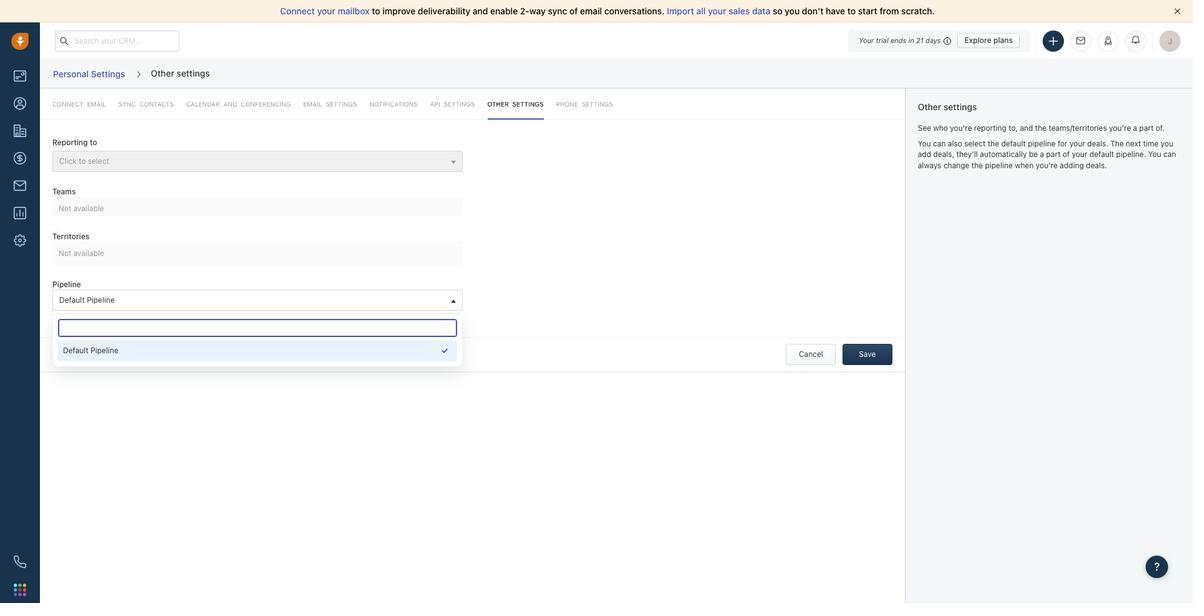 Task type: vqa. For each thing, say whether or not it's contained in the screenshot.
tab list containing Connect email
yes



Task type: locate. For each thing, give the bounding box(es) containing it.
not available down territories
[[59, 249, 104, 258]]

pipeline up manage
[[52, 280, 81, 290]]

calendar and conferencing link
[[186, 89, 291, 120]]

default for "default pipeline" list box
[[63, 346, 88, 356]]

you up add
[[918, 139, 931, 149]]

settings right email
[[326, 100, 357, 108]]

1 vertical spatial default pipeline
[[63, 346, 118, 356]]

0 horizontal spatial of
[[570, 6, 578, 16]]

and right to,
[[1020, 123, 1033, 133]]

1 vertical spatial default
[[63, 346, 88, 356]]

0 horizontal spatial email
[[87, 100, 106, 108]]

select up the they'll
[[965, 139, 986, 149]]

0 vertical spatial you
[[918, 139, 931, 149]]

2-
[[520, 6, 529, 16]]

start
[[858, 6, 878, 16]]

1 vertical spatial sales
[[93, 315, 111, 325]]

2 horizontal spatial settings
[[444, 100, 475, 108]]

0 horizontal spatial select
[[88, 156, 109, 166]]

other settings left phone
[[488, 100, 544, 108]]

default pipeline
[[59, 296, 115, 305], [63, 346, 118, 356]]

so
[[773, 6, 783, 16]]

available down teams
[[73, 204, 104, 213]]

not for teams
[[59, 204, 71, 213]]

1 horizontal spatial you
[[1148, 150, 1162, 159]]

1 horizontal spatial the
[[988, 139, 999, 149]]

connect for connect email
[[52, 100, 83, 108]]

settings down the search your crm... text field
[[91, 68, 125, 79]]

other up see
[[918, 102, 942, 112]]

deals. right adding
[[1086, 161, 1107, 170]]

0 vertical spatial connect
[[280, 6, 315, 16]]

1 vertical spatial select
[[88, 156, 109, 166]]

0 horizontal spatial settings
[[91, 68, 125, 79]]

1 horizontal spatial you're
[[1036, 161, 1058, 170]]

time
[[1143, 139, 1159, 149]]

0 vertical spatial deals.
[[1088, 139, 1109, 149]]

1 available from the top
[[73, 204, 104, 213]]

explore plans
[[965, 36, 1013, 45]]

email settings
[[303, 100, 357, 108]]

sales left "data"
[[729, 6, 750, 16]]

other right "api settings" at the left of page
[[488, 100, 509, 108]]

settings
[[91, 68, 125, 79], [326, 100, 357, 108], [444, 100, 475, 108]]

you
[[918, 139, 931, 149], [1148, 150, 1162, 159]]

default pipeline down manage sales pipelines link
[[63, 346, 118, 356]]

pipeline for "default pipeline" list box
[[91, 346, 118, 356]]

0 vertical spatial of
[[570, 6, 578, 16]]

you down "time"
[[1148, 150, 1162, 159]]

other settings up who
[[918, 102, 977, 112]]

0 vertical spatial the
[[1035, 123, 1047, 133]]

0 vertical spatial part
[[1140, 123, 1154, 133]]

can up deals,
[[933, 139, 946, 149]]

default pipeline button
[[52, 290, 463, 311]]

part
[[1140, 123, 1154, 133], [1046, 150, 1061, 159]]

1 horizontal spatial and
[[473, 6, 488, 16]]

in
[[909, 36, 914, 44]]

when
[[1015, 161, 1034, 170]]

pipeline up the manage sales pipelines
[[87, 296, 115, 305]]

connect for connect your mailbox to improve deliverability and enable 2-way sync of email conversations. import all your sales data so you don't have to start from scratch.
[[280, 6, 315, 16]]

settings inside "link"
[[513, 100, 544, 108]]

0 horizontal spatial the
[[972, 161, 983, 170]]

the up you can also select the default pipeline for your deals. the next time you add deals, they'll automatically be a part of your default pipeline. you can always change the pipeline when you're adding deals.
[[1035, 123, 1047, 133]]

default
[[59, 296, 85, 305], [63, 346, 88, 356]]

of down the for
[[1063, 150, 1070, 159]]

0 vertical spatial default
[[59, 296, 85, 305]]

notifications
[[370, 100, 418, 108]]

1 vertical spatial connect
[[52, 100, 83, 108]]

2 vertical spatial and
[[1020, 123, 1033, 133]]

you're
[[950, 123, 972, 133], [1109, 123, 1131, 133], [1036, 161, 1058, 170]]

1 vertical spatial not
[[59, 249, 71, 258]]

a right be
[[1040, 150, 1044, 159]]

0 horizontal spatial connect
[[52, 100, 83, 108]]

you're up the
[[1109, 123, 1131, 133]]

0 horizontal spatial you
[[785, 6, 800, 16]]

0 vertical spatial default pipeline
[[59, 296, 115, 305]]

0 vertical spatial available
[[73, 204, 104, 213]]

teams
[[52, 187, 76, 196]]

select inside button
[[88, 156, 109, 166]]

save
[[859, 350, 876, 360]]

your
[[317, 6, 336, 16], [708, 6, 726, 16], [1070, 139, 1085, 149], [1072, 150, 1088, 159]]

1 vertical spatial you
[[1161, 139, 1174, 149]]

the
[[1035, 123, 1047, 133], [988, 139, 999, 149], [972, 161, 983, 170]]

and right calendar
[[224, 100, 237, 108]]

1 horizontal spatial sales
[[729, 6, 750, 16]]

available for territories
[[73, 249, 104, 258]]

1 vertical spatial not available
[[59, 249, 104, 258]]

available down territories
[[73, 249, 104, 258]]

1 vertical spatial pipeline
[[985, 161, 1013, 170]]

a inside you can also select the default pipeline for your deals. the next time you add deals, they'll automatically be a part of your default pipeline. you can always change the pipeline when you're adding deals.
[[1040, 150, 1044, 159]]

sync
[[548, 6, 567, 16]]

1 vertical spatial deals.
[[1086, 161, 1107, 170]]

0 vertical spatial pipeline
[[1028, 139, 1056, 149]]

phone image
[[14, 556, 26, 569]]

default down manage
[[63, 346, 88, 356]]

1 horizontal spatial other settings
[[488, 100, 544, 108]]

email
[[580, 6, 602, 16], [87, 100, 106, 108]]

pipeline
[[52, 280, 81, 290], [87, 296, 115, 305], [91, 346, 118, 356]]

cancel button
[[786, 345, 836, 366]]

0 vertical spatial sales
[[729, 6, 750, 16]]

other settings up calendar
[[151, 68, 210, 78]]

1 vertical spatial part
[[1046, 150, 1061, 159]]

other
[[151, 68, 174, 78], [488, 100, 509, 108], [918, 102, 942, 112]]

you're inside you can also select the default pipeline for your deals. the next time you add deals, they'll automatically be a part of your default pipeline. you can always change the pipeline when you're adding deals.
[[1036, 161, 1058, 170]]

0 vertical spatial not
[[59, 204, 71, 213]]

of right sync
[[570, 6, 578, 16]]

0 horizontal spatial you
[[918, 139, 931, 149]]

the
[[1111, 139, 1124, 149]]

your
[[859, 36, 874, 44]]

2 horizontal spatial and
[[1020, 123, 1033, 133]]

for
[[1058, 139, 1068, 149]]

1 vertical spatial and
[[224, 100, 237, 108]]

Search your CRM... text field
[[55, 30, 180, 51]]

pipeline inside option
[[91, 346, 118, 356]]

default down the
[[1090, 150, 1114, 159]]

not down teams
[[59, 204, 71, 213]]

always
[[918, 161, 942, 170]]

default pipeline up manage
[[59, 296, 115, 305]]

not available down teams
[[59, 204, 104, 213]]

2 not available from the top
[[59, 249, 104, 258]]

see
[[918, 123, 931, 133]]

a
[[1133, 123, 1138, 133], [1040, 150, 1044, 159]]

to right click
[[79, 156, 86, 166]]

calendar
[[186, 100, 220, 108]]

your right all
[[708, 6, 726, 16]]

1 horizontal spatial default
[[1090, 150, 1114, 159]]

api settings link
[[430, 89, 475, 120]]

default up manage
[[59, 296, 85, 305]]

sales right manage
[[93, 315, 111, 325]]

0 vertical spatial a
[[1133, 123, 1138, 133]]

default pipeline for default pipeline dropdown button
[[59, 296, 115, 305]]

1 horizontal spatial connect
[[280, 6, 315, 16]]

reporting
[[974, 123, 1007, 133]]

a up next
[[1133, 123, 1138, 133]]

0 vertical spatial default
[[1002, 139, 1026, 149]]

0 horizontal spatial a
[[1040, 150, 1044, 159]]

of inside you can also select the default pipeline for your deals. the next time you add deals, they'll automatically be a part of your default pipeline. you can always change the pipeline when you're adding deals.
[[1063, 150, 1070, 159]]

2 horizontal spatial the
[[1035, 123, 1047, 133]]

0 horizontal spatial sales
[[93, 315, 111, 325]]

not
[[59, 204, 71, 213], [59, 249, 71, 258]]

0 horizontal spatial part
[[1046, 150, 1061, 159]]

1 horizontal spatial select
[[965, 139, 986, 149]]

default pipeline inside option
[[63, 346, 118, 356]]

0 vertical spatial not available
[[59, 204, 104, 213]]

connect your mailbox to improve deliverability and enable 2-way sync of email conversations. import all your sales data so you don't have to start from scratch.
[[280, 6, 935, 16]]

pipeline
[[1028, 139, 1056, 149], [985, 161, 1013, 170]]

pipeline down the manage sales pipelines
[[91, 346, 118, 356]]

sales
[[729, 6, 750, 16], [93, 315, 111, 325]]

phone element
[[7, 550, 32, 575]]

and left enable
[[473, 6, 488, 16]]

click
[[59, 156, 77, 166]]

1 not available from the top
[[59, 204, 104, 213]]

other up contacts
[[151, 68, 174, 78]]

not available for teams
[[59, 204, 104, 213]]

1 vertical spatial a
[[1040, 150, 1044, 159]]

you right so
[[785, 6, 800, 16]]

select
[[965, 139, 986, 149], [88, 156, 109, 166]]

part inside you can also select the default pipeline for your deals. the next time you add deals, they'll automatically be a part of your default pipeline. you can always change the pipeline when you're adding deals.
[[1046, 150, 1061, 159]]

of
[[570, 6, 578, 16], [1063, 150, 1070, 159]]

connect down personal
[[52, 100, 83, 108]]

pipeline up be
[[1028, 139, 1056, 149]]

2 not from the top
[[59, 249, 71, 258]]

1 horizontal spatial pipeline
[[1028, 139, 1056, 149]]

conversations.
[[604, 6, 665, 16]]

1 vertical spatial of
[[1063, 150, 1070, 159]]

1 vertical spatial pipeline
[[87, 296, 115, 305]]

0 horizontal spatial and
[[224, 100, 237, 108]]

0 vertical spatial you
[[785, 6, 800, 16]]

default inside dropdown button
[[59, 296, 85, 305]]

1 horizontal spatial a
[[1133, 123, 1138, 133]]

select down reporting to
[[88, 156, 109, 166]]

0 vertical spatial email
[[580, 6, 602, 16]]

pipeline inside dropdown button
[[87, 296, 115, 305]]

pipeline.
[[1117, 150, 1146, 159]]

1 horizontal spatial can
[[1164, 150, 1176, 159]]

you're up also
[[950, 123, 972, 133]]

sales inside tab panel
[[93, 315, 111, 325]]

settings left phone
[[513, 100, 544, 108]]

0 vertical spatial can
[[933, 139, 946, 149]]

territories
[[52, 232, 89, 241]]

deliverability
[[418, 6, 470, 16]]

0 horizontal spatial can
[[933, 139, 946, 149]]

contacts
[[140, 100, 174, 108]]

1 vertical spatial the
[[988, 139, 999, 149]]

None search field
[[58, 320, 457, 338]]

connect inside tab list
[[52, 100, 83, 108]]

you're down be
[[1036, 161, 1058, 170]]

2 vertical spatial pipeline
[[91, 346, 118, 356]]

settings right api
[[444, 100, 475, 108]]

select inside you can also select the default pipeline for your deals. the next time you add deals, they'll automatically be a part of your default pipeline. you can always change the pipeline when you're adding deals.
[[965, 139, 986, 149]]

1 horizontal spatial settings
[[326, 100, 357, 108]]

default up automatically
[[1002, 139, 1026, 149]]

default
[[1002, 139, 1026, 149], [1090, 150, 1114, 159]]

1 not from the top
[[59, 204, 71, 213]]

tab list
[[40, 89, 905, 120]]

1 vertical spatial default
[[1090, 150, 1114, 159]]

to up the click to select
[[90, 138, 97, 147]]

1 horizontal spatial you
[[1161, 139, 1174, 149]]

2 available from the top
[[73, 249, 104, 258]]

tab panel
[[40, 89, 905, 373]]

settings for email settings
[[326, 100, 357, 108]]

1 horizontal spatial of
[[1063, 150, 1070, 159]]

not available
[[59, 204, 104, 213], [59, 249, 104, 258]]

your trial ends in 21 days
[[859, 36, 941, 44]]

0 vertical spatial and
[[473, 6, 488, 16]]

deals. left the
[[1088, 139, 1109, 149]]

1 horizontal spatial other
[[488, 100, 509, 108]]

to inside the click to select button
[[79, 156, 86, 166]]

your up adding
[[1072, 150, 1088, 159]]

calendar and conferencing
[[186, 100, 291, 108]]

settings
[[177, 68, 210, 78], [513, 100, 544, 108], [582, 100, 613, 108], [944, 102, 977, 112]]

have
[[826, 6, 845, 16]]

1 vertical spatial email
[[87, 100, 106, 108]]

email right sync
[[580, 6, 602, 16]]

connect left "mailbox"
[[280, 6, 315, 16]]

default inside option
[[63, 346, 88, 356]]

explore plans link
[[958, 33, 1020, 48]]

can down of.
[[1164, 150, 1176, 159]]

the down the they'll
[[972, 161, 983, 170]]

to
[[372, 6, 380, 16], [848, 6, 856, 16], [90, 138, 97, 147], [79, 156, 86, 166]]

2 horizontal spatial other
[[918, 102, 942, 112]]

0 vertical spatial pipeline
[[52, 280, 81, 290]]

not down territories
[[59, 249, 71, 258]]

the up automatically
[[988, 139, 999, 149]]

reporting to
[[52, 138, 97, 147]]

part left of.
[[1140, 123, 1154, 133]]

default pipeline inside dropdown button
[[59, 296, 115, 305]]

settings up who
[[944, 102, 977, 112]]

who
[[934, 123, 948, 133]]

0 vertical spatial select
[[965, 139, 986, 149]]

2 horizontal spatial other settings
[[918, 102, 977, 112]]

email left sync
[[87, 100, 106, 108]]

pipeline down automatically
[[985, 161, 1013, 170]]

cancel
[[799, 350, 823, 360]]

connect
[[280, 6, 315, 16], [52, 100, 83, 108]]

tab panel containing reporting to
[[40, 89, 905, 373]]

settings up calendar
[[177, 68, 210, 78]]

close image
[[1175, 8, 1181, 14]]

default pipeline list box
[[58, 341, 457, 362]]

you right "time"
[[1161, 139, 1174, 149]]

pipeline for default pipeline dropdown button
[[87, 296, 115, 305]]

part down the for
[[1046, 150, 1061, 159]]

1 vertical spatial available
[[73, 249, 104, 258]]



Task type: describe. For each thing, give the bounding box(es) containing it.
other settings link
[[488, 89, 544, 120]]

phone settings link
[[556, 89, 613, 120]]

connect email link
[[52, 89, 106, 120]]

data
[[752, 6, 771, 16]]

from
[[880, 6, 899, 16]]

automatically
[[980, 150, 1027, 159]]

phone settings
[[556, 100, 613, 108]]

1 horizontal spatial email
[[580, 6, 602, 16]]

manage sales pipelines link
[[43, 315, 155, 325]]

save button
[[843, 345, 893, 366]]

manage
[[63, 315, 91, 325]]

next
[[1126, 139, 1141, 149]]

personal
[[53, 68, 89, 79]]

you can also select the default pipeline for your deals. the next time you add deals, they'll automatically be a part of your default pipeline. you can always change the pipeline when you're adding deals.
[[918, 139, 1176, 170]]

notifications link
[[370, 89, 418, 120]]

api settings
[[430, 100, 475, 108]]

0 horizontal spatial other settings
[[151, 68, 210, 78]]

freshworks switcher image
[[14, 584, 26, 597]]

settings right phone
[[582, 100, 613, 108]]

email settings link
[[303, 89, 357, 120]]

adding
[[1060, 161, 1084, 170]]

personal settings
[[53, 68, 125, 79]]

don't
[[802, 6, 824, 16]]

days
[[926, 36, 941, 44]]

email
[[303, 100, 322, 108]]

sync
[[119, 100, 136, 108]]

connect your mailbox link
[[280, 6, 372, 16]]

teams/territories
[[1049, 123, 1107, 133]]

trial
[[876, 36, 889, 44]]

default for default pipeline dropdown button
[[59, 296, 85, 305]]

2 vertical spatial the
[[972, 161, 983, 170]]

your left "mailbox"
[[317, 6, 336, 16]]

improve
[[383, 6, 416, 16]]

default pipeline for "default pipeline" list box
[[63, 346, 118, 356]]

be
[[1029, 150, 1038, 159]]

default pipeline option
[[58, 341, 457, 362]]

import all your sales data link
[[667, 6, 773, 16]]

email inside tab list
[[87, 100, 106, 108]]

21
[[916, 36, 924, 44]]

settings for api settings
[[444, 100, 475, 108]]

api
[[430, 100, 440, 108]]

personal settings link
[[52, 64, 126, 84]]

they'll
[[957, 150, 978, 159]]

1 horizontal spatial part
[[1140, 123, 1154, 133]]

0 horizontal spatial default
[[1002, 139, 1026, 149]]

mailbox
[[338, 6, 370, 16]]

1 vertical spatial you
[[1148, 150, 1162, 159]]

other settings inside tab list
[[488, 100, 544, 108]]

0 horizontal spatial pipeline
[[985, 161, 1013, 170]]

0 horizontal spatial other
[[151, 68, 174, 78]]

of.
[[1156, 123, 1165, 133]]

connect email
[[52, 100, 106, 108]]

add
[[918, 150, 931, 159]]

phone
[[556, 100, 578, 108]]

available for teams
[[73, 204, 104, 213]]

2 horizontal spatial you're
[[1109, 123, 1131, 133]]

tab list containing connect email
[[40, 89, 905, 120]]

other inside "link"
[[488, 100, 509, 108]]

deals,
[[934, 150, 955, 159]]

all
[[697, 6, 706, 16]]

pipelines
[[114, 315, 145, 325]]

reporting
[[52, 138, 88, 147]]

change
[[944, 161, 970, 170]]

settings for personal settings
[[91, 68, 125, 79]]

to left the start
[[848, 6, 856, 16]]

ends
[[891, 36, 907, 44]]

plans
[[994, 36, 1013, 45]]

sync contacts
[[119, 100, 174, 108]]

0 horizontal spatial you're
[[950, 123, 972, 133]]

way
[[529, 6, 546, 16]]

scratch.
[[902, 6, 935, 16]]

click to select
[[59, 156, 109, 166]]

not available for territories
[[59, 249, 104, 258]]

to right "mailbox"
[[372, 6, 380, 16]]

click to select button
[[52, 151, 463, 172]]

to,
[[1009, 123, 1018, 133]]

you inside you can also select the default pipeline for your deals. the next time you add deals, they'll automatically be a part of your default pipeline. you can always change the pipeline when you're adding deals.
[[1161, 139, 1174, 149]]

sync contacts link
[[119, 89, 174, 120]]

1 vertical spatial can
[[1164, 150, 1176, 159]]

also
[[948, 139, 962, 149]]

manage sales pipelines
[[63, 315, 145, 325]]

your right the for
[[1070, 139, 1085, 149]]

enable
[[490, 6, 518, 16]]

not for territories
[[59, 249, 71, 258]]

conferencing
[[241, 100, 291, 108]]

see who you're reporting to, and the teams/territories you're a part of.
[[918, 123, 1165, 133]]

explore
[[965, 36, 992, 45]]

import
[[667, 6, 694, 16]]



